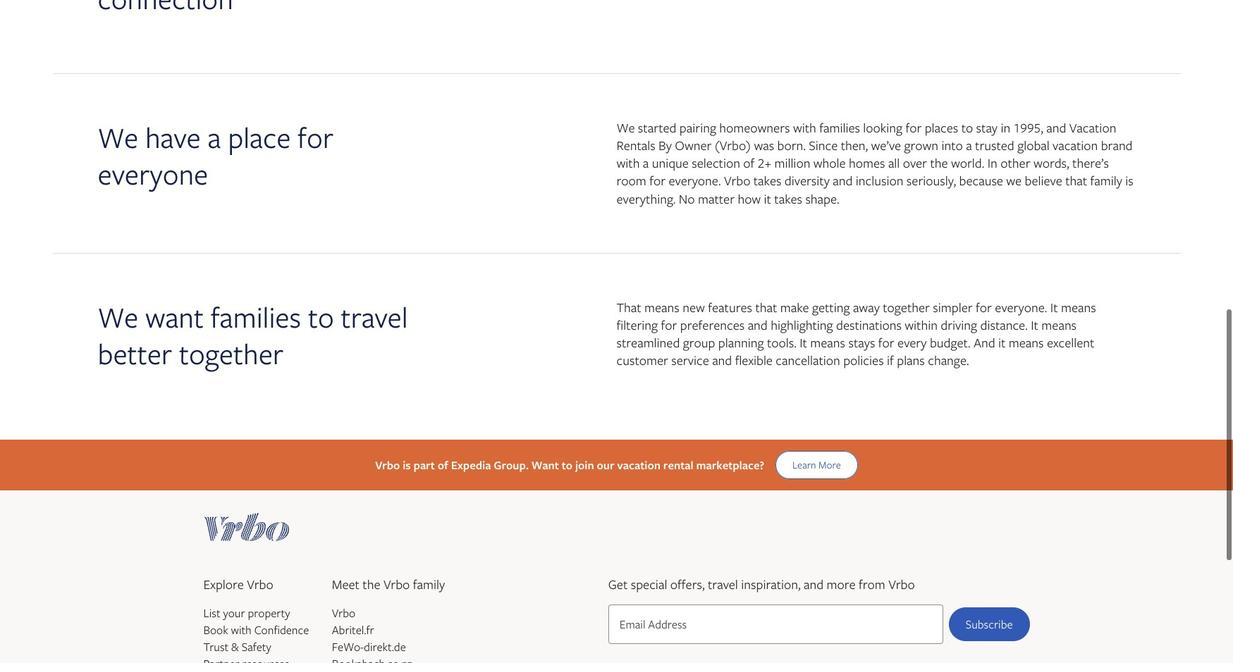 Task type: describe. For each thing, give the bounding box(es) containing it.
and down planning
[[712, 352, 732, 369]]

vacation
[[1070, 119, 1117, 136]]

vrbo inside we started pairing homeowners with families looking for places to stay in 1995, and vacation rentals by owner (vrbo) was born. since then, we've grown into a trusted global vacation brand with a unique selection of 2+ million whole homes all over the world. in other words, there's room for everyone. vrbo takes diversity and inclusion seriously, because we believe that family is everything. no matter how it takes shape.
[[724, 172, 751, 189]]

more
[[827, 576, 856, 593]]

world.
[[951, 155, 985, 171]]

in
[[988, 155, 998, 171]]

place
[[228, 118, 291, 156]]

1 vertical spatial it
[[1031, 317, 1039, 333]]

rental
[[663, 457, 694, 473]]

marketplace?
[[696, 457, 764, 473]]

pairing
[[680, 119, 716, 136]]

book with confidence link
[[203, 622, 309, 638]]

new
[[683, 299, 705, 316]]

safety
[[242, 639, 271, 655]]

no
[[679, 190, 695, 207]]

and left more
[[804, 576, 824, 593]]

with for families
[[793, 119, 816, 136]]

looking
[[863, 119, 903, 136]]

for up if
[[878, 334, 895, 351]]

shape.
[[806, 190, 840, 207]]

offers,
[[670, 576, 705, 593]]

trusted
[[975, 137, 1015, 154]]

into
[[942, 137, 963, 154]]

1 vertical spatial takes
[[774, 190, 802, 207]]

meet
[[332, 576, 360, 593]]

cancellation
[[776, 352, 840, 369]]

owner
[[675, 137, 712, 154]]

vrbo inside vrbo abritel.fr fewo-direkt.de
[[332, 606, 355, 621]]

explore
[[203, 576, 244, 593]]

vrbo link
[[332, 606, 355, 621]]

it inside that means new features that make getting away together simpler for everyone. it means filtering for preferences and highlighting destinations within driving distance. it means streamlined group planning tools. it means stays for every budget. and it means excellent customer service and flexible cancellation policies if plans change.
[[999, 334, 1006, 351]]

getting
[[812, 299, 850, 316]]

(vrbo)
[[715, 137, 751, 154]]

your
[[223, 606, 245, 621]]

how
[[738, 190, 761, 207]]

group.
[[494, 457, 529, 473]]

unique
[[652, 155, 689, 171]]

from
[[859, 576, 886, 593]]

by
[[659, 137, 672, 154]]

vrbo abritel.fr fewo-direkt.de
[[332, 606, 406, 655]]

customer
[[617, 352, 668, 369]]

every
[[898, 334, 927, 351]]

want
[[532, 457, 559, 473]]

vrbo image
[[203, 513, 289, 541]]

we want families to travel better together
[[98, 297, 408, 373]]

fewo-direkt.de link
[[332, 639, 406, 655]]

better
[[98, 334, 172, 373]]

1 horizontal spatial a
[[643, 155, 649, 171]]

make
[[780, 299, 809, 316]]

in
[[1001, 119, 1011, 136]]

that inside we started pairing homeowners with families looking for places to stay in 1995, and vacation rentals by owner (vrbo) was born. since then, we've grown into a trusted global vacation brand with a unique selection of 2+ million whole homes all over the world. in other words, there's room for everyone. vrbo takes diversity and inclusion seriously, because we believe that family is everything. no matter how it takes shape.
[[1066, 172, 1087, 189]]

for up streamlined
[[661, 317, 677, 333]]

budget.
[[930, 334, 971, 351]]

that
[[617, 299, 641, 316]]

we
[[1006, 172, 1022, 189]]

1 vertical spatial the
[[363, 576, 380, 593]]

trust
[[203, 639, 229, 655]]

more
[[819, 458, 841, 472]]

filtering
[[617, 317, 658, 333]]

special
[[631, 576, 667, 593]]

for up everything.
[[650, 172, 666, 189]]

highlighting
[[771, 317, 833, 333]]

we started pairing homeowners with families looking for places to stay in 1995, and vacation rentals by owner (vrbo) was born. since then, we've grown into a trusted global vacation brand with a unique selection of 2+ million whole homes all over the world. in other words, there's room for everyone. vrbo takes diversity and inclusion seriously, because we believe that family is everything. no matter how it takes shape.
[[617, 119, 1134, 207]]

service
[[671, 352, 709, 369]]

property
[[248, 606, 290, 621]]

selection
[[692, 155, 740, 171]]

the inside we started pairing homeowners with families looking for places to stay in 1995, and vacation rentals by owner (vrbo) was born. since then, we've grown into a trusted global vacation brand with a unique selection of 2+ million whole homes all over the world. in other words, there's room for everyone. vrbo takes diversity and inclusion seriously, because we believe that family is everything. no matter how it takes shape.
[[930, 155, 948, 171]]

grown
[[904, 137, 939, 154]]

matter
[[698, 190, 735, 207]]

streamlined
[[617, 334, 680, 351]]

then,
[[841, 137, 868, 154]]

subscribe button
[[949, 608, 1030, 641]]

0 vertical spatial takes
[[754, 172, 782, 189]]

distance.
[[981, 317, 1028, 333]]

confidence
[[254, 622, 309, 638]]

list
[[203, 606, 220, 621]]

brand
[[1101, 137, 1133, 154]]

we for we want families to travel better together
[[98, 297, 138, 336]]

and right the 1995,
[[1047, 119, 1066, 136]]

whole
[[814, 155, 846, 171]]

0 horizontal spatial is
[[403, 457, 411, 473]]

everyone
[[98, 154, 208, 193]]

together inside that means new features that make getting away together simpler for everyone. it means filtering for preferences and highlighting destinations within driving distance. it means streamlined group planning tools. it means stays for every budget. and it means excellent customer service and flexible cancellation policies if plans change.
[[883, 299, 930, 316]]

2 vertical spatial to
[[562, 457, 573, 473]]

want
[[145, 297, 204, 336]]

2 vertical spatial it
[[800, 334, 807, 351]]

1 vertical spatial vacation
[[617, 457, 661, 473]]

believe
[[1025, 172, 1063, 189]]

destinations
[[836, 317, 902, 333]]

we have a place for everyone
[[98, 118, 333, 193]]



Task type: locate. For each thing, give the bounding box(es) containing it.
Email Address email field
[[608, 605, 943, 644]]

0 horizontal spatial of
[[438, 457, 448, 473]]

explore vrbo
[[203, 576, 273, 593]]

we inside we have a place for everyone
[[98, 118, 138, 156]]

everything.
[[617, 190, 676, 207]]

to inside we started pairing homeowners with families looking for places to stay in 1995, and vacation rentals by owner (vrbo) was born. since then, we've grown into a trusted global vacation brand with a unique selection of 2+ million whole homes all over the world. in other words, there's room for everyone. vrbo takes diversity and inclusion seriously, because we believe that family is everything. no matter how it takes shape.
[[962, 119, 973, 136]]

of left 2+
[[743, 155, 755, 171]]

everyone. up the distance.
[[995, 299, 1047, 316]]

it right how
[[764, 190, 771, 207]]

vacation right our
[[617, 457, 661, 473]]

list your property link
[[203, 606, 290, 621]]

homes
[[849, 155, 885, 171]]

learn more
[[793, 458, 841, 472]]

the right meet
[[363, 576, 380, 593]]

that
[[1066, 172, 1087, 189], [755, 299, 777, 316]]

2 horizontal spatial to
[[962, 119, 973, 136]]

0 vertical spatial family
[[1091, 172, 1123, 189]]

1 horizontal spatial it
[[999, 334, 1006, 351]]

we inside we started pairing homeowners with families looking for places to stay in 1995, and vacation rentals by owner (vrbo) was born. since then, we've grown into a trusted global vacation brand with a unique selection of 2+ million whole homes all over the world. in other words, there's room for everyone. vrbo takes diversity and inclusion seriously, because we believe that family is everything. no matter how it takes shape.
[[617, 119, 635, 136]]

0 horizontal spatial travel
[[341, 297, 408, 336]]

to inside we want families to travel better together
[[308, 297, 334, 336]]

learn more link
[[776, 451, 858, 479]]

the up seriously,
[[930, 155, 948, 171]]

takes down 2+
[[754, 172, 782, 189]]

0 vertical spatial with
[[793, 119, 816, 136]]

0 vertical spatial of
[[743, 155, 755, 171]]

list your property book with confidence trust & safety
[[203, 606, 309, 655]]

1 vertical spatial it
[[999, 334, 1006, 351]]

we left have
[[98, 118, 138, 156]]

there's
[[1073, 155, 1109, 171]]

started
[[638, 119, 677, 136]]

planning
[[718, 334, 764, 351]]

0 vertical spatial the
[[930, 155, 948, 171]]

families
[[820, 119, 860, 136], [211, 297, 301, 336]]

1 vertical spatial to
[[308, 297, 334, 336]]

with up room
[[617, 155, 640, 171]]

0 horizontal spatial it
[[800, 334, 807, 351]]

of
[[743, 155, 755, 171], [438, 457, 448, 473]]

2 horizontal spatial with
[[793, 119, 816, 136]]

vrbo right from
[[889, 576, 915, 593]]

other
[[1001, 155, 1031, 171]]

vrbo is part of expedia group. want to join our vacation rental marketplace?
[[375, 457, 764, 473]]

and down whole
[[833, 172, 853, 189]]

everyone. up no
[[669, 172, 721, 189]]

was
[[754, 137, 774, 154]]

2+
[[758, 155, 771, 171]]

learn
[[793, 458, 816, 472]]

rentals
[[617, 137, 656, 154]]

flexible
[[735, 352, 773, 369]]

1 horizontal spatial of
[[743, 155, 755, 171]]

1 vertical spatial together
[[179, 334, 284, 373]]

vrbo up how
[[724, 172, 751, 189]]

1 horizontal spatial everyone.
[[995, 299, 1047, 316]]

part
[[414, 457, 435, 473]]

direkt.de
[[364, 639, 406, 655]]

it up excellent
[[1051, 299, 1058, 316]]

0 vertical spatial everyone.
[[669, 172, 721, 189]]

abritel.fr link
[[332, 622, 374, 638]]

meet the vrbo family
[[332, 576, 445, 593]]

preferences
[[680, 317, 745, 333]]

with for confidence
[[231, 622, 252, 638]]

for up the distance.
[[976, 299, 992, 316]]

0 vertical spatial vacation
[[1053, 137, 1098, 154]]

0 vertical spatial is
[[1126, 172, 1134, 189]]

with
[[793, 119, 816, 136], [617, 155, 640, 171], [231, 622, 252, 638]]

0 horizontal spatial it
[[764, 190, 771, 207]]

vrbo right meet
[[384, 576, 410, 593]]

join
[[575, 457, 594, 473]]

travel inside we want families to travel better together
[[341, 297, 408, 336]]

we up rentals at the top of the page
[[617, 119, 635, 136]]

means
[[645, 299, 680, 316], [1061, 299, 1096, 316], [1042, 317, 1077, 333], [810, 334, 845, 351], [1009, 334, 1044, 351]]

1 horizontal spatial is
[[1126, 172, 1134, 189]]

words,
[[1034, 155, 1069, 171]]

all
[[888, 155, 900, 171]]

with up trust & safety "link"
[[231, 622, 252, 638]]

it down highlighting
[[800, 334, 807, 351]]

that means new features that make getting away together simpler for everyone. it means filtering for preferences and highlighting destinations within driving distance. it means streamlined group planning tools. it means stays for every budget. and it means excellent customer service and flexible cancellation policies if plans change.
[[617, 299, 1096, 369]]

0 vertical spatial it
[[764, 190, 771, 207]]

everyone. inside that means new features that make getting away together simpler for everyone. it means filtering for preferences and highlighting destinations within driving distance. it means streamlined group planning tools. it means stays for every budget. and it means excellent customer service and flexible cancellation policies if plans change.
[[995, 299, 1047, 316]]

stay
[[976, 119, 998, 136]]

room
[[617, 172, 646, 189]]

1 horizontal spatial family
[[1091, 172, 1123, 189]]

it right the distance.
[[1031, 317, 1039, 333]]

plans
[[897, 352, 925, 369]]

million
[[775, 155, 810, 171]]

group
[[683, 334, 715, 351]]

we left want
[[98, 297, 138, 336]]

&
[[231, 639, 239, 655]]

vrbo left part at left bottom
[[375, 457, 400, 473]]

a
[[208, 118, 221, 156], [966, 137, 972, 154], [643, 155, 649, 171]]

born.
[[777, 137, 806, 154]]

homeowners
[[720, 119, 790, 136]]

for up grown
[[906, 119, 922, 136]]

0 horizontal spatial vacation
[[617, 457, 661, 473]]

1 horizontal spatial the
[[930, 155, 948, 171]]

1 vertical spatial is
[[403, 457, 411, 473]]

it right and on the bottom right
[[999, 334, 1006, 351]]

fewo-
[[332, 639, 364, 655]]

seriously,
[[907, 172, 956, 189]]

1 horizontal spatial families
[[820, 119, 860, 136]]

1 vertical spatial that
[[755, 299, 777, 316]]

with inside list your property book with confidence trust & safety
[[231, 622, 252, 638]]

we inside we want families to travel better together
[[98, 297, 138, 336]]

families inside we started pairing homeowners with families looking for places to stay in 1995, and vacation rentals by owner (vrbo) was born. since then, we've grown into a trusted global vacation brand with a unique selection of 2+ million whole homes all over the world. in other words, there's room for everyone. vrbo takes diversity and inclusion seriously, because we believe that family is everything. no matter how it takes shape.
[[820, 119, 860, 136]]

diversity
[[785, 172, 830, 189]]

is left part at left bottom
[[403, 457, 411, 473]]

for inside we have a place for everyone
[[298, 118, 333, 156]]

vacation inside we started pairing homeowners with families looking for places to stay in 1995, and vacation rentals by owner (vrbo) was born. since then, we've grown into a trusted global vacation brand with a unique selection of 2+ million whole homes all over the world. in other words, there's room for everyone. vrbo takes diversity and inclusion seriously, because we believe that family is everything. no matter how it takes shape.
[[1053, 137, 1098, 154]]

that inside that means new features that make getting away together simpler for everyone. it means filtering for preferences and highlighting destinations within driving distance. it means streamlined group planning tools. it means stays for every budget. and it means excellent customer service and flexible cancellation policies if plans change.
[[755, 299, 777, 316]]

1 horizontal spatial together
[[883, 299, 930, 316]]

0 vertical spatial travel
[[341, 297, 408, 336]]

a inside we have a place for everyone
[[208, 118, 221, 156]]

get
[[608, 576, 628, 593]]

expedia
[[451, 457, 491, 473]]

vacation up there's
[[1053, 137, 1098, 154]]

0 horizontal spatial together
[[179, 334, 284, 373]]

we've
[[871, 137, 901, 154]]

0 vertical spatial to
[[962, 119, 973, 136]]

of right part at left bottom
[[438, 457, 448, 473]]

of inside we started pairing homeowners with families looking for places to stay in 1995, and vacation rentals by owner (vrbo) was born. since then, we've grown into a trusted global vacation brand with a unique selection of 2+ million whole homes all over the world. in other words, there's room for everyone. vrbo takes diversity and inclusion seriously, because we believe that family is everything. no matter how it takes shape.
[[743, 155, 755, 171]]

abritel.fr
[[332, 622, 374, 638]]

within
[[905, 317, 938, 333]]

a right into
[[966, 137, 972, 154]]

1 vertical spatial of
[[438, 457, 448, 473]]

0 horizontal spatial the
[[363, 576, 380, 593]]

book
[[203, 622, 228, 638]]

1 vertical spatial with
[[617, 155, 640, 171]]

2 horizontal spatial a
[[966, 137, 972, 154]]

and up planning
[[748, 317, 768, 333]]

get special offers, travel inspiration, and more from vrbo
[[608, 576, 915, 593]]

for
[[298, 118, 333, 156], [906, 119, 922, 136], [650, 172, 666, 189], [976, 299, 992, 316], [661, 317, 677, 333], [878, 334, 895, 351]]

away
[[853, 299, 880, 316]]

everyone. inside we started pairing homeowners with families looking for places to stay in 1995, and vacation rentals by owner (vrbo) was born. since then, we've grown into a trusted global vacation brand with a unique selection of 2+ million whole homes all over the world. in other words, there's room for everyone. vrbo takes diversity and inclusion seriously, because we believe that family is everything. no matter how it takes shape.
[[669, 172, 721, 189]]

a down rentals at the top of the page
[[643, 155, 649, 171]]

1 vertical spatial travel
[[708, 576, 738, 593]]

features
[[708, 299, 752, 316]]

subscribe
[[966, 617, 1013, 632]]

vrbo up abritel.fr
[[332, 606, 355, 621]]

vrbo up "property"
[[247, 576, 273, 593]]

1 vertical spatial everyone.
[[995, 299, 1047, 316]]

takes
[[754, 172, 782, 189], [774, 190, 802, 207]]

1 horizontal spatial it
[[1031, 317, 1039, 333]]

0 horizontal spatial everyone.
[[669, 172, 721, 189]]

0 horizontal spatial families
[[211, 297, 301, 336]]

we for we started pairing homeowners with families looking for places to stay in 1995, and vacation rentals by owner (vrbo) was born. since then, we've grown into a trusted global vacation brand with a unique selection of 2+ million whole homes all over the world. in other words, there's room for everyone. vrbo takes diversity and inclusion seriously, because we believe that family is everything. no matter how it takes shape.
[[617, 119, 635, 136]]

we for we have a place for everyone
[[98, 118, 138, 156]]

1 horizontal spatial vacation
[[1053, 137, 1098, 154]]

with up born.
[[793, 119, 816, 136]]

a right have
[[208, 118, 221, 156]]

1 horizontal spatial that
[[1066, 172, 1087, 189]]

0 vertical spatial families
[[820, 119, 860, 136]]

0 horizontal spatial family
[[413, 576, 445, 593]]

that left make on the right of page
[[755, 299, 777, 316]]

0 vertical spatial it
[[1051, 299, 1058, 316]]

1 horizontal spatial with
[[617, 155, 640, 171]]

2 horizontal spatial it
[[1051, 299, 1058, 316]]

it inside we started pairing homeowners with families looking for places to stay in 1995, and vacation rentals by owner (vrbo) was born. since then, we've grown into a trusted global vacation brand with a unique selection of 2+ million whole homes all over the world. in other words, there's room for everyone. vrbo takes diversity and inclusion seriously, because we believe that family is everything. no matter how it takes shape.
[[764, 190, 771, 207]]

excellent
[[1047, 334, 1095, 351]]

0 horizontal spatial to
[[308, 297, 334, 336]]

since
[[809, 137, 838, 154]]

it
[[764, 190, 771, 207], [999, 334, 1006, 351]]

trust & safety link
[[203, 639, 271, 655]]

1 vertical spatial families
[[211, 297, 301, 336]]

family inside we started pairing homeowners with families looking for places to stay in 1995, and vacation rentals by owner (vrbo) was born. since then, we've grown into a trusted global vacation brand with a unique selection of 2+ million whole homes all over the world. in other words, there's room for everyone. vrbo takes diversity and inclusion seriously, because we believe that family is everything. no matter how it takes shape.
[[1091, 172, 1123, 189]]

0 vertical spatial that
[[1066, 172, 1087, 189]]

1 vertical spatial family
[[413, 576, 445, 593]]

the
[[930, 155, 948, 171], [363, 576, 380, 593]]

1 horizontal spatial to
[[562, 457, 573, 473]]

together inside we want families to travel better together
[[179, 334, 284, 373]]

1 horizontal spatial travel
[[708, 576, 738, 593]]

vacation
[[1053, 137, 1098, 154], [617, 457, 661, 473]]

stays
[[849, 334, 875, 351]]

if
[[887, 352, 894, 369]]

and
[[1047, 119, 1066, 136], [833, 172, 853, 189], [748, 317, 768, 333], [712, 352, 732, 369], [804, 576, 824, 593]]

for right place
[[298, 118, 333, 156]]

that down there's
[[1066, 172, 1087, 189]]

is down 'brand'
[[1126, 172, 1134, 189]]

because
[[959, 172, 1003, 189]]

0 horizontal spatial that
[[755, 299, 777, 316]]

2 vertical spatial with
[[231, 622, 252, 638]]

is inside we started pairing homeowners with families looking for places to stay in 1995, and vacation rentals by owner (vrbo) was born. since then, we've grown into a trusted global vacation brand with a unique selection of 2+ million whole homes all over the world. in other words, there's room for everyone. vrbo takes diversity and inclusion seriously, because we believe that family is everything. no matter how it takes shape.
[[1126, 172, 1134, 189]]

places
[[925, 119, 958, 136]]

takes down diversity at the right
[[774, 190, 802, 207]]

tools.
[[767, 334, 797, 351]]

0 vertical spatial together
[[883, 299, 930, 316]]

simpler
[[933, 299, 973, 316]]

0 horizontal spatial a
[[208, 118, 221, 156]]

inspiration,
[[741, 576, 801, 593]]

0 horizontal spatial with
[[231, 622, 252, 638]]

families inside we want families to travel better together
[[211, 297, 301, 336]]



Task type: vqa. For each thing, say whether or not it's contained in the screenshot.
rightmost THE
yes



